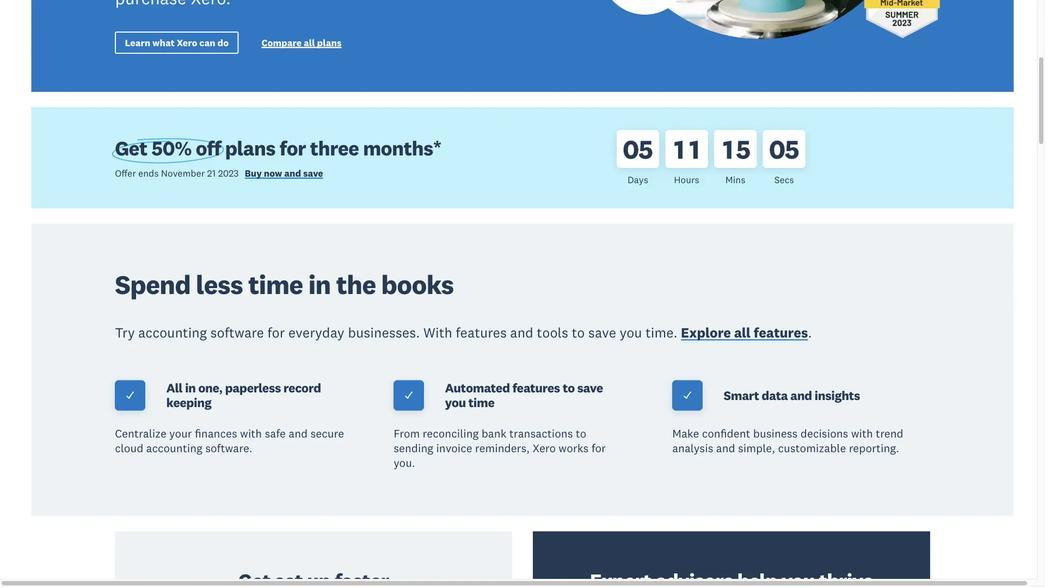 Task type: describe. For each thing, give the bounding box(es) containing it.
tick image for smart
[[683, 391, 692, 401]]

automated
[[445, 381, 510, 396]]

insights
[[815, 388, 860, 404]]

hours
[[674, 174, 699, 186]]

mins
[[726, 174, 745, 186]]

and inside make confident business decisions with trend analysis and simple, customizable reporting.
[[716, 442, 735, 456]]

and inside centralize your finances with safe and secure cloud accounting software.
[[289, 427, 308, 441]]

compare all plans
[[262, 37, 342, 48]]

1 5
[[723, 133, 750, 166]]

.
[[808, 324, 812, 341]]

your
[[169, 427, 192, 441]]

buy now and save
[[245, 168, 323, 179]]

secs
[[774, 174, 794, 186]]

0 horizontal spatial plans
[[225, 136, 275, 161]]

0 vertical spatial you
[[620, 324, 642, 341]]

software.
[[205, 442, 252, 456]]

explore all features link
[[681, 324, 808, 344]]

0 5 for secs
[[769, 133, 799, 166]]

from
[[394, 427, 420, 441]]

secure
[[310, 427, 344, 441]]

1 1 from the left
[[674, 133, 684, 166]]

tick image for all
[[125, 391, 135, 401]]

keeping
[[166, 395, 211, 411]]

customizable
[[778, 442, 846, 456]]

0 vertical spatial accounting
[[138, 324, 207, 341]]

books
[[381, 268, 454, 302]]

november
[[161, 168, 205, 179]]

with
[[423, 324, 452, 341]]

reminders,
[[475, 442, 530, 456]]

0 5 for days
[[623, 133, 653, 166]]

save for automated features to save you time
[[577, 381, 603, 396]]

learn what xero can do link
[[115, 32, 239, 54]]

off
[[196, 136, 221, 161]]

for inside from reconciling bank transactions to sending invoice reminders, xero works for you.
[[592, 442, 606, 456]]

days
[[628, 174, 648, 186]]

you inside automated features to save you time
[[445, 395, 466, 411]]

now
[[264, 168, 282, 179]]

ends
[[138, 168, 159, 179]]

1 vertical spatial for
[[267, 324, 285, 341]]

3 1 from the left
[[723, 133, 733, 166]]

0 vertical spatial to
[[572, 324, 585, 341]]

trend
[[876, 427, 903, 441]]

data
[[762, 388, 788, 404]]

confident
[[702, 427, 750, 441]]

2 1 from the left
[[689, 133, 699, 166]]

0 for secs
[[769, 133, 785, 166]]

offer ends november 21 2023
[[115, 168, 239, 179]]

learn what xero can do
[[125, 37, 229, 48]]

5 for mins
[[736, 133, 750, 166]]

with inside make confident business decisions with trend analysis and simple, customizable reporting.
[[851, 427, 873, 441]]

0 vertical spatial plans
[[317, 37, 342, 48]]

one,
[[198, 381, 222, 396]]

smart data and insights
[[724, 388, 860, 404]]

compare
[[262, 37, 302, 48]]

sending
[[394, 442, 433, 456]]

make
[[672, 427, 699, 441]]

what
[[152, 37, 175, 48]]

software
[[210, 324, 264, 341]]

with inside centralize your finances with safe and secure cloud accounting software.
[[240, 427, 262, 441]]

1 horizontal spatial all
[[734, 324, 751, 341]]

2 horizontal spatial features
[[754, 324, 808, 341]]

time.
[[646, 324, 678, 341]]

tools
[[537, 324, 568, 341]]

buy
[[245, 168, 262, 179]]

simple,
[[738, 442, 775, 456]]

less
[[196, 268, 243, 302]]

to inside automated features to save you time
[[563, 381, 575, 396]]



Task type: vqa. For each thing, say whether or not it's contained in the screenshot.
second 1 from the right
yes



Task type: locate. For each thing, give the bounding box(es) containing it.
0 horizontal spatial 0
[[623, 133, 639, 166]]

make confident business decisions with trend analysis and simple, customizable reporting.
[[672, 427, 903, 456]]

all
[[304, 37, 315, 48], [734, 324, 751, 341]]

you
[[620, 324, 642, 341], [445, 395, 466, 411]]

1 vertical spatial accounting
[[146, 442, 202, 456]]

to up works
[[576, 427, 586, 441]]

1
[[674, 133, 684, 166], [689, 133, 699, 166], [723, 133, 733, 166]]

explore
[[681, 324, 731, 341]]

1 horizontal spatial 0
[[769, 133, 785, 166]]

spend less time in the books
[[115, 268, 454, 302]]

record
[[283, 381, 321, 396]]

to right the tools
[[572, 324, 585, 341]]

2 vertical spatial to
[[576, 427, 586, 441]]

1 vertical spatial save
[[588, 324, 616, 341]]

safe
[[265, 427, 286, 441]]

you left time.
[[620, 324, 642, 341]]

5 for days
[[638, 133, 653, 166]]

1 horizontal spatial 1
[[689, 133, 699, 166]]

centralize your finances with safe and secure cloud accounting software.
[[115, 427, 344, 456]]

cloud
[[115, 442, 143, 456]]

50%
[[152, 136, 192, 161]]

save inside automated features to save you time
[[577, 381, 603, 396]]

to up transactions
[[563, 381, 575, 396]]

0 up secs
[[769, 133, 785, 166]]

get 50% off
[[115, 136, 221, 161]]

0 horizontal spatial tick image
[[125, 391, 135, 401]]

in right all
[[185, 381, 196, 396]]

in left the
[[308, 268, 331, 302]]

0 horizontal spatial with
[[240, 427, 262, 441]]

1 vertical spatial plans
[[225, 136, 275, 161]]

transactions
[[509, 427, 573, 441]]

2 horizontal spatial tick image
[[683, 391, 692, 401]]

0 horizontal spatial 0 5
[[623, 133, 653, 166]]

businesses.
[[348, 324, 420, 341]]

0 horizontal spatial you
[[445, 395, 466, 411]]

1 horizontal spatial 0 5
[[769, 133, 799, 166]]

works
[[559, 442, 589, 456]]

paperless
[[225, 381, 281, 396]]

2 5 from the left
[[736, 133, 750, 166]]

plans for three months*
[[221, 136, 441, 161]]

to
[[572, 324, 585, 341], [563, 381, 575, 396], [576, 427, 586, 441]]

from reconciling bank transactions to sending invoice reminders, xero works for you.
[[394, 427, 606, 471]]

offer
[[115, 168, 136, 179]]

0 up days on the top right of page
[[623, 133, 639, 166]]

0 horizontal spatial in
[[185, 381, 196, 396]]

save
[[303, 168, 323, 179], [588, 324, 616, 341], [577, 381, 603, 396]]

all in one, paperless record keeping
[[166, 381, 321, 411]]

plans right compare
[[317, 37, 342, 48]]

decisions
[[801, 427, 848, 441]]

and right the safe
[[289, 427, 308, 441]]

0 horizontal spatial features
[[456, 324, 507, 341]]

0
[[623, 133, 639, 166], [769, 133, 785, 166]]

05 days, 11 hours, 15 minutes and 05 seconds timer
[[617, 123, 930, 193]]

accounting
[[138, 324, 207, 341], [146, 442, 202, 456]]

5
[[638, 133, 653, 166], [736, 133, 750, 166], [785, 133, 799, 166]]

save for buy now and save
[[303, 168, 323, 179]]

tick image for automated
[[404, 391, 414, 401]]

a xero user decorating a cake with blue icing. social proof badges surrounding the circular image. image
[[533, 0, 1014, 92]]

1 tick image from the left
[[125, 391, 135, 401]]

xero inside from reconciling bank transactions to sending invoice reminders, xero works for you.
[[533, 442, 556, 456]]

tick image up centralize
[[125, 391, 135, 401]]

all right compare
[[304, 37, 315, 48]]

do
[[217, 37, 229, 48]]

0 horizontal spatial 1
[[674, 133, 684, 166]]

1 vertical spatial time
[[468, 395, 495, 411]]

tick image up 'make'
[[683, 391, 692, 401]]

5 up secs
[[785, 133, 799, 166]]

0 for days
[[623, 133, 639, 166]]

1 0 5 from the left
[[623, 133, 653, 166]]

0 vertical spatial all
[[304, 37, 315, 48]]

0 horizontal spatial time
[[248, 268, 303, 302]]

2 horizontal spatial 1
[[723, 133, 733, 166]]

1 0 from the left
[[623, 133, 639, 166]]

and left the tools
[[510, 324, 533, 341]]

0 5 up days on the top right of page
[[623, 133, 653, 166]]

1 vertical spatial to
[[563, 381, 575, 396]]

2 with from the left
[[851, 427, 873, 441]]

features
[[456, 324, 507, 341], [754, 324, 808, 341], [512, 381, 560, 396]]

and down confident
[[716, 442, 735, 456]]

all
[[166, 381, 182, 396]]

learn
[[125, 37, 150, 48]]

1 horizontal spatial plans
[[317, 37, 342, 48]]

1 5 from the left
[[638, 133, 653, 166]]

try
[[115, 324, 135, 341]]

plans
[[317, 37, 342, 48], [225, 136, 275, 161]]

1 horizontal spatial you
[[620, 324, 642, 341]]

0 5
[[623, 133, 653, 166], [769, 133, 799, 166]]

21
[[207, 168, 216, 179]]

you.
[[394, 457, 415, 471]]

0 vertical spatial time
[[248, 268, 303, 302]]

with up "reporting."
[[851, 427, 873, 441]]

2023
[[218, 168, 239, 179]]

features inside automated features to save you time
[[512, 381, 560, 396]]

1 horizontal spatial with
[[851, 427, 873, 441]]

accounting down your at the left
[[146, 442, 202, 456]]

1 vertical spatial you
[[445, 395, 466, 411]]

everyday
[[288, 324, 344, 341]]

0 horizontal spatial xero
[[177, 37, 197, 48]]

and right data
[[790, 388, 812, 404]]

tick image up from
[[404, 391, 414, 401]]

centralize
[[115, 427, 166, 441]]

buy now and save link
[[245, 168, 323, 182]]

for up buy now and save
[[279, 136, 306, 161]]

0 5 up secs
[[769, 133, 799, 166]]

the
[[336, 268, 376, 302]]

3 tick image from the left
[[683, 391, 692, 401]]

1 horizontal spatial 5
[[736, 133, 750, 166]]

5 up days on the top right of page
[[638, 133, 653, 166]]

reporting.
[[849, 442, 899, 456]]

invoice
[[436, 442, 472, 456]]

1 vertical spatial all
[[734, 324, 751, 341]]

with left the safe
[[240, 427, 262, 441]]

2 0 from the left
[[769, 133, 785, 166]]

try accounting software for everyday businesses. with features and tools to save you time. explore all features .
[[115, 324, 812, 341]]

accounting inside centralize your finances with safe and secure cloud accounting software.
[[146, 442, 202, 456]]

automated features to save you time
[[445, 381, 603, 411]]

0 vertical spatial save
[[303, 168, 323, 179]]

time
[[248, 268, 303, 302], [468, 395, 495, 411]]

1 horizontal spatial in
[[308, 268, 331, 302]]

can
[[199, 37, 215, 48]]

0 horizontal spatial 5
[[638, 133, 653, 166]]

for
[[279, 136, 306, 161], [267, 324, 285, 341], [592, 442, 606, 456]]

for right works
[[592, 442, 606, 456]]

2 vertical spatial save
[[577, 381, 603, 396]]

three
[[310, 136, 359, 161]]

xero left the can
[[177, 37, 197, 48]]

1 vertical spatial xero
[[533, 442, 556, 456]]

for right the software
[[267, 324, 285, 341]]

finances
[[195, 427, 237, 441]]

business
[[753, 427, 798, 441]]

to inside from reconciling bank transactions to sending invoice reminders, xero works for you.
[[576, 427, 586, 441]]

2 horizontal spatial 5
[[785, 133, 799, 166]]

compare all plans link
[[262, 37, 342, 51]]

tick image
[[125, 391, 135, 401], [404, 391, 414, 401], [683, 391, 692, 401]]

bank
[[482, 427, 507, 441]]

months*
[[363, 136, 441, 161]]

accounting right "try"
[[138, 324, 207, 341]]

0 horizontal spatial all
[[304, 37, 315, 48]]

5 up mins
[[736, 133, 750, 166]]

1 horizontal spatial time
[[468, 395, 495, 411]]

1 horizontal spatial tick image
[[404, 391, 414, 401]]

2 0 5 from the left
[[769, 133, 799, 166]]

plans up 'buy'
[[225, 136, 275, 161]]

1 with from the left
[[240, 427, 262, 441]]

and
[[284, 168, 301, 179], [510, 324, 533, 341], [790, 388, 812, 404], [289, 427, 308, 441], [716, 442, 735, 456]]

you up the reconciling
[[445, 395, 466, 411]]

xero down transactions
[[533, 442, 556, 456]]

get
[[115, 136, 147, 161]]

spend
[[115, 268, 191, 302]]

0 vertical spatial in
[[308, 268, 331, 302]]

with
[[240, 427, 262, 441], [851, 427, 873, 441]]

smart
[[724, 388, 759, 404]]

time inside automated features to save you time
[[468, 395, 495, 411]]

5 for secs
[[785, 133, 799, 166]]

and right now
[[284, 168, 301, 179]]

1 horizontal spatial features
[[512, 381, 560, 396]]

1 horizontal spatial xero
[[533, 442, 556, 456]]

reconciling
[[423, 427, 479, 441]]

2 tick image from the left
[[404, 391, 414, 401]]

in
[[308, 268, 331, 302], [185, 381, 196, 396]]

0 vertical spatial xero
[[177, 37, 197, 48]]

1 vertical spatial in
[[185, 381, 196, 396]]

xero
[[177, 37, 197, 48], [533, 442, 556, 456]]

3 5 from the left
[[785, 133, 799, 166]]

2 vertical spatial for
[[592, 442, 606, 456]]

all right explore
[[734, 324, 751, 341]]

in inside "all in one, paperless record keeping"
[[185, 381, 196, 396]]

analysis
[[672, 442, 713, 456]]

0 vertical spatial for
[[279, 136, 306, 161]]



